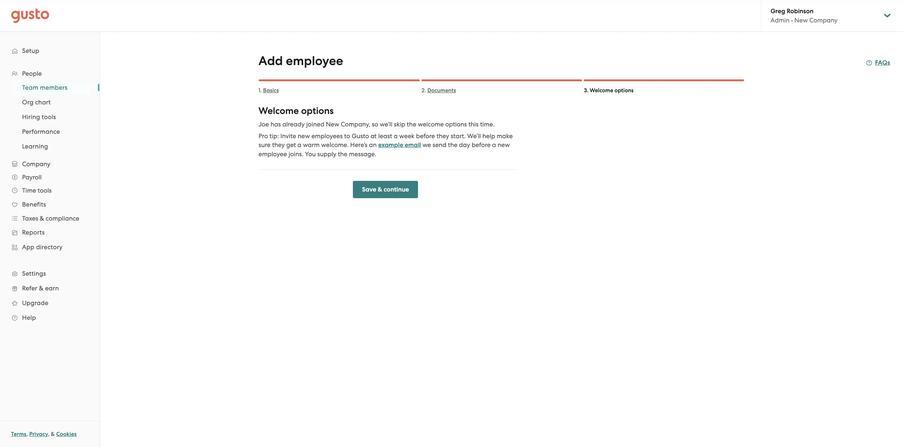 Task type: describe. For each thing, give the bounding box(es) containing it.
we
[[423, 141, 431, 149]]

tools for hiring tools
[[42, 113, 56, 121]]

privacy link
[[29, 432, 48, 438]]

new for robinson
[[795, 17, 809, 24]]

learning
[[22, 143, 48, 150]]

compliance
[[46, 215, 79, 222]]

a inside we send the day before a new employee joins. you supply the message.
[[493, 141, 496, 149]]

time tools
[[22, 187, 52, 194]]

& for earn
[[39, 285, 43, 292]]

upgrade link
[[7, 297, 92, 310]]

gusto
[[352, 133, 369, 140]]

skip
[[394, 121, 406, 128]]

list containing team members
[[0, 80, 99, 154]]

help link
[[7, 312, 92, 325]]

hiring tools link
[[13, 110, 92, 124]]

org chart link
[[13, 96, 92, 109]]

1 horizontal spatial welcome options
[[590, 87, 634, 94]]

members
[[40, 84, 68, 91]]

before inside pro tip: invite new employees to gusto at least a week before they start. we'll help make sure they get a warm welcome. here's an
[[416, 133, 435, 140]]

app directory link
[[7, 241, 92, 254]]

learning link
[[13, 140, 92, 153]]

taxes
[[22, 215, 38, 222]]

welcome.
[[321, 141, 349, 149]]

settings link
[[7, 267, 92, 281]]

to
[[344, 133, 350, 140]]

org
[[22, 99, 34, 106]]

org chart
[[22, 99, 51, 106]]

upgrade
[[22, 300, 48, 307]]

0 horizontal spatial welcome
[[259, 105, 299, 117]]

& for continue
[[378, 186, 383, 194]]

send
[[433, 141, 447, 149]]

1 horizontal spatial they
[[437, 133, 450, 140]]

team members
[[22, 84, 68, 91]]

faqs button
[[867, 59, 891, 67]]

payroll button
[[7, 171, 92, 184]]

people
[[22, 70, 42, 77]]

benefits link
[[7, 198, 92, 211]]

example email link
[[379, 141, 421, 149]]

so
[[372, 121, 379, 128]]

directory
[[36, 244, 63, 251]]

has
[[271, 121, 281, 128]]

add employee
[[259, 53, 343, 69]]

1 vertical spatial the
[[448, 141, 458, 149]]

pro tip: invite new employees to gusto at least a week before they start. we'll help make sure they get a warm welcome. here's an
[[259, 133, 513, 149]]

new inside we send the day before a new employee joins. you supply the message.
[[498, 141, 510, 149]]

save
[[362, 186, 377, 194]]

robinson
[[787, 7, 814, 15]]

time
[[22, 187, 36, 194]]

employees
[[312, 133, 343, 140]]

2 horizontal spatial ,
[[369, 121, 371, 128]]

admin
[[771, 17, 790, 24]]

here's
[[350, 141, 368, 149]]

taxes & compliance
[[22, 215, 79, 222]]

save & continue
[[362, 186, 409, 194]]

we send the day before a new employee joins. you supply the message.
[[259, 141, 510, 158]]

0 horizontal spatial ,
[[26, 432, 28, 438]]

already
[[283, 121, 305, 128]]

pro
[[259, 133, 268, 140]]

setup link
[[7, 44, 92, 57]]

basics
[[263, 87, 279, 94]]

warm
[[303, 141, 320, 149]]

documents
[[428, 87, 456, 94]]

1 vertical spatial options
[[301, 105, 334, 117]]

company for robinson
[[810, 17, 838, 24]]

email
[[405, 141, 421, 149]]

company inside dropdown button
[[22, 161, 50, 168]]

an
[[369, 141, 377, 149]]

make
[[497, 133, 513, 140]]

setup
[[22, 47, 39, 55]]

hiring tools
[[22, 113, 56, 121]]

privacy
[[29, 432, 48, 438]]

gusto navigation element
[[0, 32, 99, 337]]

at
[[371, 133, 377, 140]]

example email
[[379, 141, 421, 149]]

reports
[[22, 229, 45, 236]]

settings
[[22, 270, 46, 278]]

2 vertical spatial options
[[446, 121, 467, 128]]

tools for time tools
[[38, 187, 52, 194]]

taxes & compliance button
[[7, 212, 92, 225]]

this
[[469, 121, 479, 128]]

1 horizontal spatial ,
[[48, 432, 49, 438]]

0 horizontal spatial welcome options
[[259, 105, 334, 117]]

app
[[22, 244, 34, 251]]

start.
[[451, 133, 466, 140]]

0 vertical spatial options
[[615, 87, 634, 94]]

terms link
[[11, 432, 26, 438]]



Task type: vqa. For each thing, say whether or not it's contained in the screenshot.
directory
yes



Task type: locate. For each thing, give the bounding box(es) containing it.
invite
[[281, 133, 296, 140]]

0 vertical spatial welcome options
[[590, 87, 634, 94]]

0 vertical spatial tools
[[42, 113, 56, 121]]

new down robinson on the top of page
[[795, 17, 809, 24]]

0 horizontal spatial joe
[[259, 121, 269, 128]]

0 vertical spatial company
[[810, 17, 838, 24]]

faqs
[[876, 59, 891, 67]]

2 horizontal spatial options
[[615, 87, 634, 94]]

day
[[459, 141, 471, 149]]

1 horizontal spatial new
[[498, 141, 510, 149]]

company
[[810, 17, 838, 24], [341, 121, 369, 128], [22, 161, 50, 168]]

people button
[[7, 67, 92, 80]]

& inside "button"
[[378, 186, 383, 194]]

options
[[615, 87, 634, 94], [301, 105, 334, 117], [446, 121, 467, 128]]

& right the taxes
[[40, 215, 44, 222]]

joe for joe has already joined new company , so we'll skip the welcome options this time.
[[259, 121, 269, 128]]

refer
[[22, 285, 37, 292]]

they up send
[[437, 133, 450, 140]]

0 vertical spatial the
[[407, 121, 417, 128]]

tools inside dropdown button
[[38, 187, 52, 194]]

•
[[792, 17, 794, 24]]

joe up pro
[[259, 121, 269, 128]]

app directory
[[22, 244, 63, 251]]

documents link
[[428, 87, 456, 94]]

1 horizontal spatial welcome
[[590, 87, 614, 94]]

company for has
[[341, 121, 369, 128]]

the right skip
[[407, 121, 417, 128]]

performance link
[[13, 125, 92, 138]]

1 horizontal spatial the
[[407, 121, 417, 128]]

joe for joe schmoe
[[861, 4, 873, 13]]

0 horizontal spatial options
[[301, 105, 334, 117]]

time.
[[480, 121, 495, 128]]

, left cookies
[[48, 432, 49, 438]]

1 vertical spatial employee
[[259, 151, 287, 158]]

1 horizontal spatial options
[[446, 121, 467, 128]]

1 list from the top
[[0, 67, 99, 326]]

joins.
[[289, 151, 304, 158]]

new up "warm"
[[298, 133, 310, 140]]

1 vertical spatial new
[[326, 121, 340, 128]]

terms , privacy , & cookies
[[11, 432, 77, 438]]

new up employees
[[326, 121, 340, 128]]

welcome
[[590, 87, 614, 94], [259, 105, 299, 117]]

chart
[[35, 99, 51, 106]]

company down robinson on the top of page
[[810, 17, 838, 24]]

help
[[22, 315, 36, 322]]

joe
[[861, 4, 873, 13], [259, 121, 269, 128]]

cookies
[[56, 432, 77, 438]]

company up gusto
[[341, 121, 369, 128]]

1 vertical spatial joe
[[259, 121, 269, 128]]

1 horizontal spatial a
[[394, 133, 398, 140]]

tools
[[42, 113, 56, 121], [38, 187, 52, 194]]

0 horizontal spatial a
[[298, 141, 302, 149]]

0 horizontal spatial they
[[272, 141, 285, 149]]

tools down payroll dropdown button on the top left
[[38, 187, 52, 194]]

benefits
[[22, 201, 46, 208]]

1 vertical spatial company
[[341, 121, 369, 128]]

1 vertical spatial welcome options
[[259, 105, 334, 117]]

& inside dropdown button
[[40, 215, 44, 222]]

0 vertical spatial before
[[416, 133, 435, 140]]

example
[[379, 141, 404, 149]]

refer & earn link
[[7, 282, 92, 295]]

home image
[[11, 8, 49, 23]]

the down welcome. at the left of page
[[338, 151, 348, 158]]

0 horizontal spatial before
[[416, 133, 435, 140]]

employee inside we send the day before a new employee joins. you supply the message.
[[259, 151, 287, 158]]

before inside we send the day before a new employee joins. you supply the message.
[[472, 141, 491, 149]]

0 vertical spatial welcome
[[590, 87, 614, 94]]

welcome
[[418, 121, 444, 128]]

,
[[369, 121, 371, 128], [26, 432, 28, 438], [48, 432, 49, 438]]

team
[[22, 84, 38, 91]]

team members link
[[13, 81, 92, 94]]

they down tip:
[[272, 141, 285, 149]]

1 vertical spatial before
[[472, 141, 491, 149]]

1 vertical spatial tools
[[38, 187, 52, 194]]

joined
[[307, 121, 325, 128]]

0 horizontal spatial company
[[22, 161, 50, 168]]

you
[[305, 151, 316, 158]]

cookies button
[[56, 431, 77, 439]]

1 horizontal spatial joe
[[861, 4, 873, 13]]

0 vertical spatial new
[[795, 17, 809, 24]]

welcome options
[[590, 87, 634, 94], [259, 105, 334, 117]]

new
[[795, 17, 809, 24], [326, 121, 340, 128]]

list
[[0, 67, 99, 326], [0, 80, 99, 154]]

1 horizontal spatial company
[[341, 121, 369, 128]]

1 vertical spatial they
[[272, 141, 285, 149]]

joe schmoe
[[861, 4, 900, 13]]

before down the we'll
[[472, 141, 491, 149]]

1 vertical spatial welcome
[[259, 105, 299, 117]]

0 vertical spatial new
[[298, 133, 310, 140]]

save & continue button
[[353, 181, 419, 199]]

, left 'privacy'
[[26, 432, 28, 438]]

& for compliance
[[40, 215, 44, 222]]

week
[[400, 133, 415, 140]]

0 horizontal spatial the
[[338, 151, 348, 158]]

payroll
[[22, 174, 42, 181]]

joe has already joined new company , so we'll skip the welcome options this time.
[[259, 121, 495, 128]]

reports link
[[7, 226, 92, 239]]

&
[[378, 186, 383, 194], [40, 215, 44, 222], [39, 285, 43, 292], [51, 432, 55, 438]]

get
[[287, 141, 296, 149]]

before up we
[[416, 133, 435, 140]]

tip:
[[270, 133, 279, 140]]

2 vertical spatial the
[[338, 151, 348, 158]]

2 horizontal spatial the
[[448, 141, 458, 149]]

new down make
[[498, 141, 510, 149]]

a down help
[[493, 141, 496, 149]]

least
[[379, 133, 393, 140]]

new for has
[[326, 121, 340, 128]]

terms
[[11, 432, 26, 438]]

joe left schmoe
[[861, 4, 873, 13]]

help
[[483, 133, 496, 140]]

1 vertical spatial new
[[498, 141, 510, 149]]

before
[[416, 133, 435, 140], [472, 141, 491, 149]]

employee
[[286, 53, 343, 69], [259, 151, 287, 158]]

list containing people
[[0, 67, 99, 326]]

schmoe
[[874, 4, 900, 13]]

0 vertical spatial employee
[[286, 53, 343, 69]]

they
[[437, 133, 450, 140], [272, 141, 285, 149]]

& left earn
[[39, 285, 43, 292]]

performance
[[22, 128, 60, 136]]

refer & earn
[[22, 285, 59, 292]]

a right get
[[298, 141, 302, 149]]

2 list from the top
[[0, 80, 99, 154]]

& right save
[[378, 186, 383, 194]]

supply
[[318, 151, 337, 158]]

company button
[[7, 158, 92, 171]]

we'll
[[380, 121, 393, 128]]

add
[[259, 53, 283, 69]]

& left cookies
[[51, 432, 55, 438]]

company up "payroll" on the left of page
[[22, 161, 50, 168]]

message.
[[349, 151, 377, 158]]

new inside 'greg robinson admin • new company'
[[795, 17, 809, 24]]

, left so
[[369, 121, 371, 128]]

0 horizontal spatial new
[[326, 121, 340, 128]]

company inside 'greg robinson admin • new company'
[[810, 17, 838, 24]]

time tools button
[[7, 184, 92, 197]]

0 vertical spatial they
[[437, 133, 450, 140]]

we'll
[[468, 133, 481, 140]]

1 horizontal spatial new
[[795, 17, 809, 24]]

tools up 'performance' link
[[42, 113, 56, 121]]

2 horizontal spatial a
[[493, 141, 496, 149]]

1 horizontal spatial before
[[472, 141, 491, 149]]

continue
[[384, 186, 409, 194]]

0 vertical spatial joe
[[861, 4, 873, 13]]

the down start.
[[448, 141, 458, 149]]

0 horizontal spatial new
[[298, 133, 310, 140]]

2 vertical spatial company
[[22, 161, 50, 168]]

new inside pro tip: invite new employees to gusto at least a week before they start. we'll help make sure they get a warm welcome. here's an
[[298, 133, 310, 140]]

a up example email
[[394, 133, 398, 140]]

2 horizontal spatial company
[[810, 17, 838, 24]]



